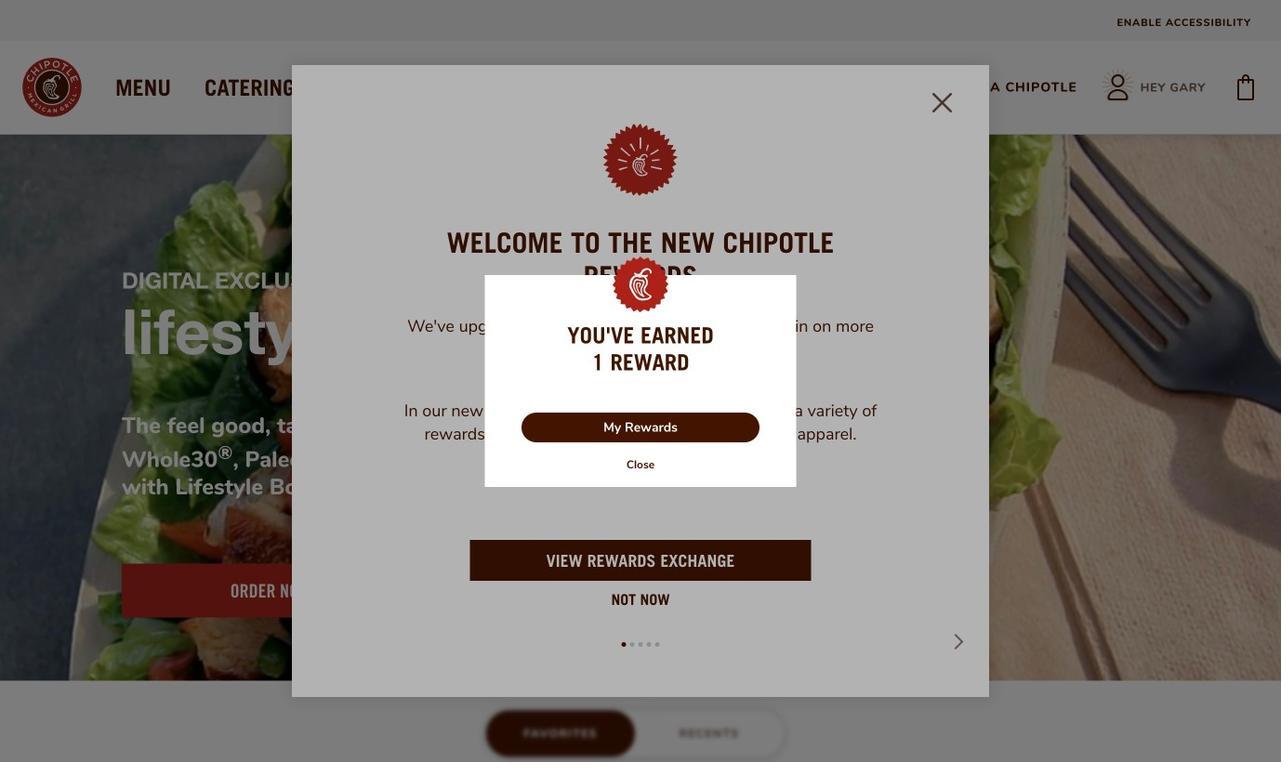 Task type: vqa. For each thing, say whether or not it's contained in the screenshot.
Carbs corresponding to Rice
no



Task type: describe. For each thing, give the bounding box(es) containing it.
chipotle mexican grill image
[[22, 58, 82, 117]]

badge image
[[603, 123, 678, 197]]

add to bag image
[[1223, 65, 1268, 110]]

sign in image
[[1096, 65, 1140, 110]]



Task type: locate. For each thing, give the bounding box(es) containing it.
heading
[[393, 226, 888, 293]]

definition
[[393, 315, 888, 362], [485, 322, 796, 349], [485, 349, 796, 376], [393, 400, 888, 446]]

find a chipotle image
[[919, 76, 942, 99]]

Favorite radio
[[486, 711, 635, 757]]

reward pepper image
[[613, 257, 668, 312]]

main content
[[0, 0, 1281, 762]]

Recent not selected radio
[[635, 711, 784, 757]]



